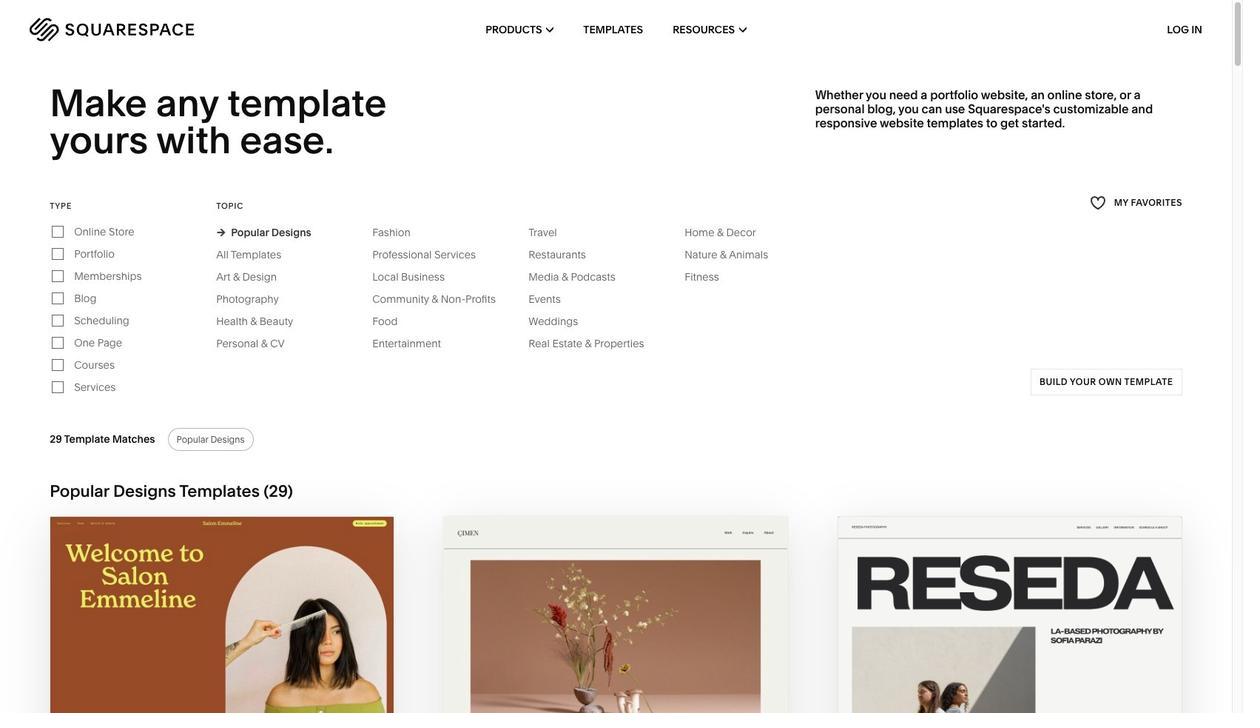Task type: vqa. For each thing, say whether or not it's contained in the screenshot.
Back to top icon
no



Task type: locate. For each thing, give the bounding box(es) containing it.
emmeline image
[[50, 517, 394, 713]]

reseda image
[[839, 517, 1182, 713]]



Task type: describe. For each thing, give the bounding box(es) containing it.
çimen image
[[445, 517, 788, 713]]



